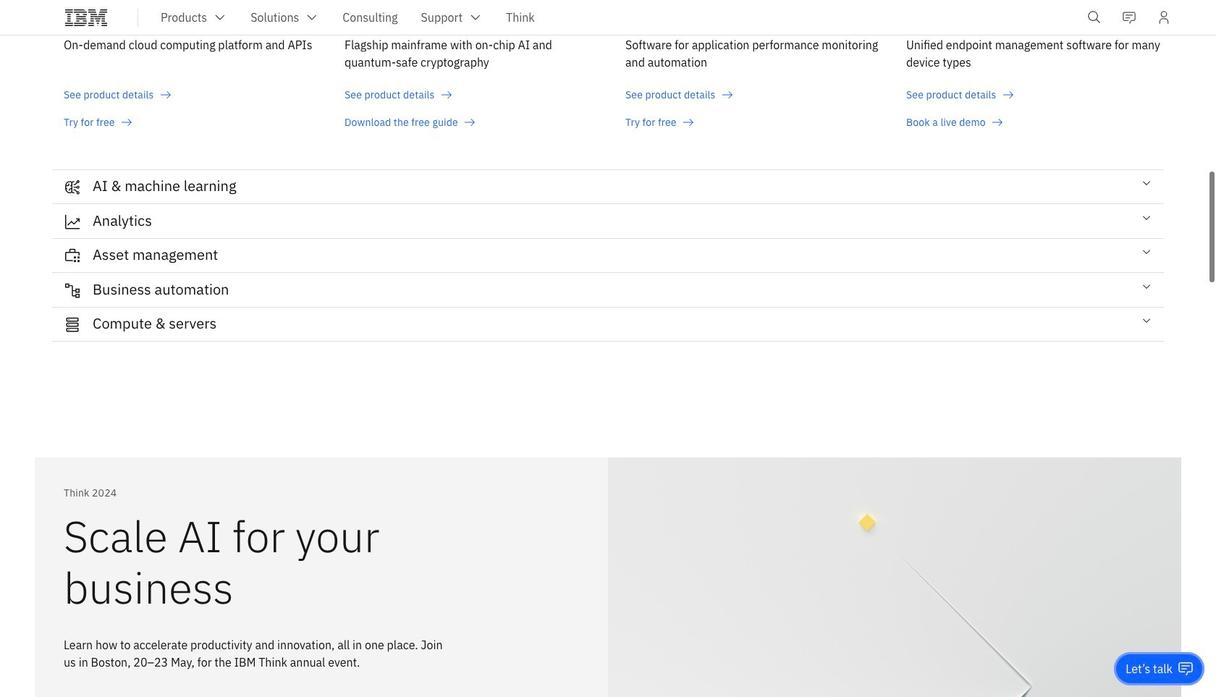 Task type: locate. For each thing, give the bounding box(es) containing it.
let's talk element
[[1126, 661, 1173, 677]]



